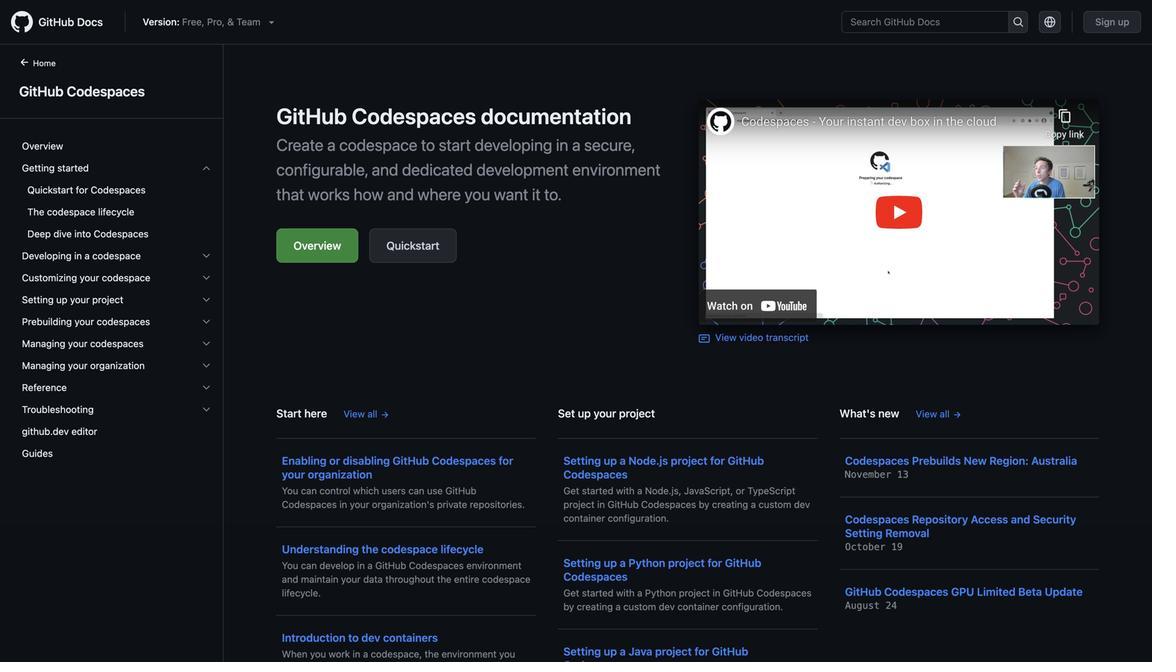 Task type: locate. For each thing, give the bounding box(es) containing it.
view all link up 'prebuilds'
[[916, 407, 962, 421]]

&
[[227, 16, 234, 27]]

1 vertical spatial with
[[617, 587, 635, 599]]

1 vertical spatial or
[[736, 485, 745, 497]]

view all right new
[[916, 408, 950, 420]]

sc 9kayk9 0 image for customizing your codespace
[[201, 272, 212, 283]]

your down which
[[350, 499, 370, 510]]

1 sc 9kayk9 0 image from the top
[[201, 163, 212, 174]]

view all
[[344, 408, 378, 420], [916, 408, 950, 420]]

get for setting up a node.js project for github codespaces
[[564, 485, 580, 497]]

quickstart
[[27, 184, 73, 196], [387, 239, 440, 252]]

view right link image
[[716, 332, 737, 343]]

codespaces down "prebuilding your codespaces" dropdown button
[[90, 338, 144, 349]]

1 horizontal spatial view
[[716, 332, 737, 343]]

a
[[327, 135, 336, 154], [572, 135, 581, 154], [85, 250, 90, 261], [620, 454, 626, 467], [638, 485, 643, 497], [751, 499, 757, 510], [620, 557, 626, 570], [368, 560, 373, 571], [638, 587, 643, 599], [616, 601, 621, 612], [620, 645, 626, 658], [363, 649, 368, 660]]

6 sc 9kayk9 0 image from the top
[[201, 360, 212, 371]]

view
[[716, 332, 737, 343], [344, 408, 365, 420], [916, 408, 938, 420]]

organization inside enabling or disabling github codespaces for your organization you can control which users can use github codespaces in your organization's private repositories.
[[308, 468, 373, 481]]

the
[[362, 543, 379, 556], [437, 574, 452, 585], [425, 649, 439, 660]]

0 vertical spatial sc 9kayk9 0 image
[[201, 272, 212, 283]]

developing in a codespace button
[[16, 245, 218, 267]]

for inside setting up a python project for github codespaces get started with a python project in github codespaces by creating a custom dev container configuration.
[[708, 557, 723, 570]]

0 horizontal spatial you
[[310, 649, 326, 660]]

access
[[972, 513, 1009, 526]]

0 vertical spatial codespaces
[[97, 316, 150, 327]]

link image
[[699, 333, 710, 344]]

view right new
[[916, 408, 938, 420]]

1 horizontal spatial configuration.
[[722, 601, 784, 612]]

in inside understanding the codespace lifecycle you can develop in a github codespaces environment and maintain your data throughout the entire codespace lifecycle.
[[357, 560, 365, 571]]

or left typescript
[[736, 485, 745, 497]]

2 you from the top
[[282, 560, 299, 571]]

setting up your project button
[[16, 289, 218, 311]]

0 horizontal spatial all
[[368, 408, 378, 420]]

2 vertical spatial dev
[[362, 631, 381, 644]]

0 vertical spatial get
[[564, 485, 580, 497]]

1 you from the top
[[282, 485, 299, 497]]

1 vertical spatial codespaces
[[90, 338, 144, 349]]

with inside the setting up a node.js project for github codespaces get started with a node.js, javascript, or typescript project in github codespaces by creating a custom dev container configuration.
[[617, 485, 635, 497]]

with
[[617, 485, 635, 497], [617, 587, 635, 599]]

can up the maintain
[[301, 560, 317, 571]]

quickstart down the where
[[387, 239, 440, 252]]

your up managing your codespaces
[[75, 316, 94, 327]]

started inside setting up a python project for github codespaces get started with a python project in github codespaces by creating a custom dev container configuration.
[[582, 587, 614, 599]]

0 horizontal spatial configuration.
[[608, 513, 670, 524]]

1 get from the top
[[564, 485, 580, 497]]

managing down prebuilding
[[22, 338, 65, 349]]

guides
[[22, 448, 53, 459]]

view all link for start here
[[344, 407, 390, 421]]

1 horizontal spatial view all
[[916, 408, 950, 420]]

codespaces down setting up your project dropdown button
[[97, 316, 150, 327]]

started
[[57, 162, 89, 174], [582, 485, 614, 497], [582, 587, 614, 599]]

sc 9kayk9 0 image
[[201, 163, 212, 174], [201, 250, 212, 261], [201, 294, 212, 305], [201, 316, 212, 327], [201, 338, 212, 349], [201, 360, 212, 371], [201, 382, 212, 393]]

view all link up disabling
[[344, 407, 390, 421]]

0 vertical spatial quickstart
[[27, 184, 73, 196]]

configurable,
[[277, 160, 368, 179]]

0 vertical spatial by
[[699, 499, 710, 510]]

setting up a python project for github codespaces get started with a python project in github codespaces by creating a custom dev container configuration.
[[564, 557, 812, 612]]

developing
[[22, 250, 72, 261]]

sc 9kayk9 0 image inside developing in a codespace dropdown button
[[201, 250, 212, 261]]

repository
[[913, 513, 969, 526]]

new
[[879, 407, 900, 420]]

2 get from the top
[[564, 587, 580, 599]]

setting up a java project for github codespaces
[[564, 645, 749, 662]]

your up the prebuilding your codespaces
[[70, 294, 90, 305]]

to up dedicated
[[421, 135, 435, 154]]

dev down typescript
[[795, 499, 811, 510]]

organization down 'managing your codespaces' dropdown button
[[90, 360, 145, 371]]

up for setting up a node.js project for github codespaces get started with a node.js, javascript, or typescript project in github codespaces by creating a custom dev container configuration.
[[604, 454, 617, 467]]

to.
[[545, 185, 562, 204]]

get
[[564, 485, 580, 497], [564, 587, 580, 599]]

0 vertical spatial custom
[[759, 499, 792, 510]]

environment
[[573, 160, 661, 179], [467, 560, 522, 571], [442, 649, 497, 660]]

for inside setting up a java project for github codespaces
[[695, 645, 710, 658]]

2 view all from the left
[[916, 408, 950, 420]]

environment inside understanding the codespace lifecycle you can develop in a github codespaces environment and maintain your data throughout the entire codespace lifecycle.
[[467, 560, 522, 571]]

codespace up how
[[340, 135, 418, 154]]

and
[[372, 160, 399, 179], [387, 185, 414, 204], [1012, 513, 1031, 526], [282, 574, 299, 585]]

codespaces inside dropdown button
[[97, 316, 150, 327]]

1 vertical spatial custom
[[624, 601, 657, 612]]

can inside understanding the codespace lifecycle you can develop in a github codespaces environment and maintain your data throughout the entire codespace lifecycle.
[[301, 560, 317, 571]]

the down containers at the left of page
[[425, 649, 439, 660]]

for
[[76, 184, 88, 196], [499, 454, 514, 467], [711, 454, 725, 467], [708, 557, 723, 570], [695, 645, 710, 658]]

your
[[80, 272, 99, 283], [70, 294, 90, 305], [75, 316, 94, 327], [68, 338, 88, 349], [68, 360, 88, 371], [594, 407, 617, 420], [282, 468, 305, 481], [350, 499, 370, 510], [341, 574, 361, 585]]

managing for managing your organization
[[22, 360, 65, 371]]

you up lifecycle.
[[282, 560, 299, 571]]

1 view all link from the left
[[344, 407, 390, 421]]

can left use
[[409, 485, 425, 497]]

quickstart down getting started
[[27, 184, 73, 196]]

setting for setting up a node.js project for github codespaces get started with a node.js, javascript, or typescript project in github codespaces by creating a custom dev container configuration.
[[564, 454, 601, 467]]

when
[[282, 649, 308, 660]]

organization up control
[[308, 468, 373, 481]]

setting inside the setting up a node.js project for github codespaces get started with a node.js, javascript, or typescript project in github codespaces by creating a custom dev container configuration.
[[564, 454, 601, 467]]

1 horizontal spatial organization
[[308, 468, 373, 481]]

0 vertical spatial the
[[362, 543, 379, 556]]

0 vertical spatial organization
[[90, 360, 145, 371]]

0 vertical spatial or
[[330, 454, 340, 467]]

overview link down 'works'
[[277, 229, 359, 263]]

1 vertical spatial managing
[[22, 360, 65, 371]]

2 getting started element from the top
[[11, 179, 223, 245]]

2 view all link from the left
[[916, 407, 962, 421]]

codespaces for managing your codespaces
[[90, 338, 144, 349]]

5 sc 9kayk9 0 image from the top
[[201, 338, 212, 349]]

developing in a codespace
[[22, 250, 141, 261]]

custom up java
[[624, 601, 657, 612]]

1 all from the left
[[368, 408, 378, 420]]

your up managing your organization
[[68, 338, 88, 349]]

sc 9kayk9 0 image inside "prebuilding your codespaces" dropdown button
[[201, 316, 212, 327]]

0 vertical spatial overview
[[22, 140, 63, 152]]

2 vertical spatial environment
[[442, 649, 497, 660]]

to up work
[[348, 631, 359, 644]]

security
[[1034, 513, 1077, 526]]

sc 9kayk9 0 image inside 'managing your codespaces' dropdown button
[[201, 338, 212, 349]]

1 horizontal spatial view all link
[[916, 407, 962, 421]]

1 vertical spatial environment
[[467, 560, 522, 571]]

home link
[[14, 57, 78, 71]]

works
[[308, 185, 350, 204]]

2 sc 9kayk9 0 image from the top
[[201, 404, 212, 415]]

for for setting up a node.js project for github codespaces
[[711, 454, 725, 467]]

sc 9kayk9 0 image inside reference dropdown button
[[201, 382, 212, 393]]

started inside the setting up a node.js project for github codespaces get started with a node.js, javascript, or typescript project in github codespaces by creating a custom dev container configuration.
[[582, 485, 614, 497]]

view right here
[[344, 408, 365, 420]]

lifecycle inside understanding the codespace lifecycle you can develop in a github codespaces environment and maintain your data throughout the entire codespace lifecycle.
[[441, 543, 484, 556]]

started for setting up a node.js project for github codespaces
[[582, 485, 614, 497]]

1 horizontal spatial custom
[[759, 499, 792, 510]]

dev
[[795, 499, 811, 510], [659, 601, 675, 612], [362, 631, 381, 644]]

container inside the setting up a node.js project for github codespaces get started with a node.js, javascript, or typescript project in github codespaces by creating a custom dev container configuration.
[[564, 513, 606, 524]]

0 horizontal spatial overview
[[22, 140, 63, 152]]

august 24 element
[[846, 600, 898, 611]]

1 view all from the left
[[344, 408, 378, 420]]

environment inside introduction to dev containers when you work in a codespace, the environment you
[[442, 649, 497, 660]]

getting started button
[[16, 157, 218, 179]]

overview link up quickstart for codespaces link
[[16, 135, 218, 157]]

container
[[564, 513, 606, 524], [678, 601, 720, 612]]

what's
[[840, 407, 876, 420]]

and right how
[[387, 185, 414, 204]]

configuration. inside the setting up a node.js project for github codespaces get started with a node.js, javascript, or typescript project in github codespaces by creating a custom dev container configuration.
[[608, 513, 670, 524]]

1 horizontal spatial container
[[678, 601, 720, 612]]

codespace right entire
[[482, 574, 531, 585]]

can
[[301, 485, 317, 497], [409, 485, 425, 497], [301, 560, 317, 571]]

0 vertical spatial to
[[421, 135, 435, 154]]

github inside understanding the codespace lifecycle you can develop in a github codespaces environment and maintain your data throughout the entire codespace lifecycle.
[[376, 560, 407, 571]]

codespaces inside dropdown button
[[90, 338, 144, 349]]

0 vertical spatial you
[[282, 485, 299, 497]]

up inside setting up a java project for github codespaces
[[604, 645, 617, 658]]

all for disabling
[[368, 408, 378, 420]]

up inside dropdown button
[[56, 294, 68, 305]]

lifecycle up entire
[[441, 543, 484, 556]]

Search GitHub Docs search field
[[843, 12, 1009, 32]]

environment inside github codespaces documentation create a codespace to start developing in a secure, configurable, and dedicated development environment that works how and where you want it to.
[[573, 160, 661, 179]]

all up disabling
[[368, 408, 378, 420]]

overview up getting at the left of the page
[[22, 140, 63, 152]]

overview link
[[16, 135, 218, 157], [277, 229, 359, 263]]

setting inside setting up a python project for github codespaces get started with a python project in github codespaces by creating a custom dev container configuration.
[[564, 557, 601, 570]]

codespaces
[[97, 316, 150, 327], [90, 338, 144, 349]]

1 horizontal spatial all
[[940, 408, 950, 420]]

up for setting up your project
[[56, 294, 68, 305]]

0 vertical spatial creating
[[713, 499, 749, 510]]

0 vertical spatial with
[[617, 485, 635, 497]]

1 vertical spatial overview
[[294, 239, 341, 252]]

1 vertical spatial to
[[348, 631, 359, 644]]

0 horizontal spatial view all link
[[344, 407, 390, 421]]

getting started element containing getting started
[[11, 157, 223, 245]]

github codespaces
[[19, 83, 145, 99]]

sc 9kayk9 0 image for troubleshooting
[[201, 404, 212, 415]]

for inside enabling or disabling github codespaces for your organization you can control which users can use github codespaces in your organization's private repositories.
[[499, 454, 514, 467]]

get inside the setting up a node.js project for github codespaces get started with a node.js, javascript, or typescript project in github codespaces by creating a custom dev container configuration.
[[564, 485, 580, 497]]

limited
[[978, 585, 1016, 598]]

custom inside setting up a python project for github codespaces get started with a python project in github codespaces by creating a custom dev container configuration.
[[624, 601, 657, 612]]

1 horizontal spatial lifecycle
[[441, 543, 484, 556]]

sc 9kayk9 0 image for setting up your project
[[201, 294, 212, 305]]

custom down typescript
[[759, 499, 792, 510]]

2 sc 9kayk9 0 image from the top
[[201, 250, 212, 261]]

0 vertical spatial environment
[[573, 160, 661, 179]]

creating inside setting up a python project for github codespaces get started with a python project in github codespaces by creating a custom dev container configuration.
[[577, 601, 613, 612]]

1 with from the top
[[617, 485, 635, 497]]

0 vertical spatial container
[[564, 513, 606, 524]]

or
[[330, 454, 340, 467], [736, 485, 745, 497]]

view all for start here
[[344, 408, 378, 420]]

0 horizontal spatial or
[[330, 454, 340, 467]]

your down developing in a codespace
[[80, 272, 99, 283]]

with inside setting up a python project for github codespaces get started with a python project in github codespaces by creating a custom dev container configuration.
[[617, 587, 635, 599]]

data
[[363, 574, 383, 585]]

1 vertical spatial organization
[[308, 468, 373, 481]]

0 vertical spatial started
[[57, 162, 89, 174]]

project inside setting up a java project for github codespaces
[[656, 645, 692, 658]]

prebuilding your codespaces
[[22, 316, 150, 327]]

sc 9kayk9 0 image inside getting started dropdown button
[[201, 163, 212, 174]]

you down enabling
[[282, 485, 299, 497]]

github.dev editor
[[22, 426, 97, 437]]

codespace inside getting started element
[[47, 206, 96, 218]]

0 vertical spatial configuration.
[[608, 513, 670, 524]]

the
[[27, 206, 44, 218]]

1 vertical spatial get
[[564, 587, 580, 599]]

4 sc 9kayk9 0 image from the top
[[201, 316, 212, 327]]

None search field
[[842, 11, 1029, 33]]

1 vertical spatial dev
[[659, 601, 675, 612]]

codespaces inside setting up a java project for github codespaces
[[564, 659, 628, 662]]

0 horizontal spatial overview link
[[16, 135, 218, 157]]

configuration. inside setting up a python project for github codespaces get started with a python project in github codespaces by creating a custom dev container configuration.
[[722, 601, 784, 612]]

2 all from the left
[[940, 408, 950, 420]]

1 vertical spatial overview link
[[277, 229, 359, 263]]

view all right here
[[344, 408, 378, 420]]

setting for setting up a python project for github codespaces get started with a python project in github codespaces by creating a custom dev container configuration.
[[564, 557, 601, 570]]

0 horizontal spatial creating
[[577, 601, 613, 612]]

dev inside introduction to dev containers when you work in a codespace, the environment you
[[362, 631, 381, 644]]

quickstart inside getting started element
[[27, 184, 73, 196]]

november 13 element
[[846, 469, 909, 480]]

creating
[[713, 499, 749, 510], [577, 601, 613, 612]]

managing inside dropdown button
[[22, 338, 65, 349]]

and up lifecycle.
[[282, 574, 299, 585]]

codespaces inside codespaces repository access and security setting removal october 19
[[846, 513, 910, 526]]

setting inside codespaces repository access and security setting removal october 19
[[846, 527, 883, 540]]

1 vertical spatial started
[[582, 485, 614, 497]]

python
[[629, 557, 666, 570], [645, 587, 677, 599]]

use
[[427, 485, 443, 497]]

a inside setting up a java project for github codespaces
[[620, 645, 626, 658]]

setting inside setting up a java project for github codespaces
[[564, 645, 601, 658]]

all up 'prebuilds'
[[940, 408, 950, 420]]

0 horizontal spatial view
[[344, 408, 365, 420]]

environment for understanding the codespace lifecycle
[[467, 560, 522, 571]]

get inside setting up a python project for github codespaces get started with a python project in github codespaces by creating a custom dev container configuration.
[[564, 587, 580, 599]]

0 horizontal spatial view all
[[344, 408, 378, 420]]

getting started element
[[11, 157, 223, 245], [11, 179, 223, 245]]

dev up the codespace,
[[362, 631, 381, 644]]

2 horizontal spatial you
[[500, 649, 516, 660]]

0 horizontal spatial dev
[[362, 631, 381, 644]]

2 vertical spatial started
[[582, 587, 614, 599]]

your down enabling
[[282, 468, 305, 481]]

gpu
[[952, 585, 975, 598]]

custom inside the setting up a node.js project for github codespaces get started with a node.js, javascript, or typescript project in github codespaces by creating a custom dev container configuration.
[[759, 499, 792, 510]]

1 vertical spatial by
[[564, 601, 575, 612]]

overview down 'works'
[[294, 239, 341, 252]]

setting inside dropdown button
[[22, 294, 54, 305]]

up for setting up a python project for github codespaces get started with a python project in github codespaces by creating a custom dev container configuration.
[[604, 557, 617, 570]]

1 vertical spatial lifecycle
[[441, 543, 484, 556]]

1 vertical spatial sc 9kayk9 0 image
[[201, 404, 212, 415]]

github docs
[[38, 15, 103, 28]]

0 vertical spatial python
[[629, 557, 666, 570]]

0 vertical spatial overview link
[[16, 135, 218, 157]]

0 vertical spatial managing
[[22, 338, 65, 349]]

understanding
[[282, 543, 359, 556]]

1 horizontal spatial or
[[736, 485, 745, 497]]

you
[[282, 485, 299, 497], [282, 560, 299, 571]]

dev inside setting up a python project for github codespaces get started with a python project in github codespaces by creating a custom dev container configuration.
[[659, 601, 675, 612]]

view all link
[[344, 407, 390, 421], [916, 407, 962, 421]]

for inside the setting up a node.js project for github codespaces get started with a node.js, javascript, or typescript project in github codespaces by creating a custom dev container configuration.
[[711, 454, 725, 467]]

1 horizontal spatial quickstart
[[387, 239, 440, 252]]

1 sc 9kayk9 0 image from the top
[[201, 272, 212, 283]]

sc 9kayk9 0 image inside setting up your project dropdown button
[[201, 294, 212, 305]]

october 19 element
[[846, 541, 904, 553]]

the codespace lifecycle link
[[16, 201, 218, 223]]

1 vertical spatial configuration.
[[722, 601, 784, 612]]

introduction
[[282, 631, 346, 644]]

managing up reference
[[22, 360, 65, 371]]

disabling
[[343, 454, 390, 467]]

2 horizontal spatial view
[[916, 408, 938, 420]]

custom
[[759, 499, 792, 510], [624, 601, 657, 612]]

0 vertical spatial dev
[[795, 499, 811, 510]]

2 managing from the top
[[22, 360, 65, 371]]

up inside setting up a python project for github codespaces get started with a python project in github codespaces by creating a custom dev container configuration.
[[604, 557, 617, 570]]

1 horizontal spatial by
[[699, 499, 710, 510]]

and inside codespaces repository access and security setting removal october 19
[[1012, 513, 1031, 526]]

august
[[846, 600, 880, 611]]

and inside understanding the codespace lifecycle you can develop in a github codespaces environment and maintain your data throughout the entire codespace lifecycle.
[[282, 574, 299, 585]]

start
[[277, 407, 302, 420]]

2 with from the top
[[617, 587, 635, 599]]

github docs link
[[11, 11, 114, 33]]

that
[[277, 185, 304, 204]]

2 horizontal spatial dev
[[795, 499, 811, 510]]

github codespaces gpu limited beta update august 24
[[846, 585, 1084, 611]]

0 vertical spatial lifecycle
[[98, 206, 134, 218]]

up inside the setting up a node.js project for github codespaces get started with a node.js, javascript, or typescript project in github codespaces by creating a custom dev container configuration.
[[604, 454, 617, 467]]

in inside github codespaces documentation create a codespace to start developing in a secure, configurable, and dedicated development environment that works how and where you want it to.
[[556, 135, 569, 154]]

the up data
[[362, 543, 379, 556]]

0 horizontal spatial organization
[[90, 360, 145, 371]]

codespace up dive
[[47, 206, 96, 218]]

1 getting started element from the top
[[11, 157, 223, 245]]

managing
[[22, 338, 65, 349], [22, 360, 65, 371]]

0 horizontal spatial custom
[[624, 601, 657, 612]]

with down node.js
[[617, 485, 635, 497]]

1 horizontal spatial to
[[421, 135, 435, 154]]

repositories.
[[470, 499, 525, 510]]

codespace up throughout
[[382, 543, 438, 556]]

here
[[305, 407, 327, 420]]

dev up setting up a java project for github codespaces link at the bottom of page
[[659, 601, 675, 612]]

with up java
[[617, 587, 635, 599]]

2 vertical spatial the
[[425, 649, 439, 660]]

or up control
[[330, 454, 340, 467]]

1 vertical spatial you
[[282, 560, 299, 571]]

1 managing from the top
[[22, 338, 65, 349]]

the left entire
[[437, 574, 452, 585]]

1 vertical spatial creating
[[577, 601, 613, 612]]

sign up link
[[1084, 11, 1142, 33]]

3 sc 9kayk9 0 image from the top
[[201, 294, 212, 305]]

sc 9kayk9 0 image inside troubleshooting dropdown button
[[201, 404, 212, 415]]

1 vertical spatial container
[[678, 601, 720, 612]]

a inside understanding the codespace lifecycle you can develop in a github codespaces environment and maintain your data throughout the entire codespace lifecycle.
[[368, 560, 373, 571]]

setting
[[22, 294, 54, 305], [564, 454, 601, 467], [846, 527, 883, 540], [564, 557, 601, 570], [564, 645, 601, 658]]

with for node.js
[[617, 485, 635, 497]]

sc 9kayk9 0 image inside managing your organization dropdown button
[[201, 360, 212, 371]]

1 horizontal spatial dev
[[659, 601, 675, 612]]

your down develop
[[341, 574, 361, 585]]

and right access
[[1012, 513, 1031, 526]]

1 horizontal spatial creating
[[713, 499, 749, 510]]

1 horizontal spatial you
[[465, 185, 491, 204]]

0 horizontal spatial to
[[348, 631, 359, 644]]

sc 9kayk9 0 image inside customizing your codespace dropdown button
[[201, 272, 212, 283]]

lifecycle down quickstart for codespaces link
[[98, 206, 134, 218]]

0 horizontal spatial by
[[564, 601, 575, 612]]

0 horizontal spatial lifecycle
[[98, 206, 134, 218]]

javascript,
[[685, 485, 734, 497]]

0 horizontal spatial container
[[564, 513, 606, 524]]

quickstart for codespaces
[[27, 184, 146, 196]]

you
[[465, 185, 491, 204], [310, 649, 326, 660], [500, 649, 516, 660]]

7 sc 9kayk9 0 image from the top
[[201, 382, 212, 393]]

introduction to dev containers when you work in a codespace, the environment you
[[282, 631, 530, 662]]

to inside github codespaces documentation create a codespace to start developing in a secure, configurable, and dedicated development environment that works how and where you want it to.
[[421, 135, 435, 154]]

1 vertical spatial quickstart
[[387, 239, 440, 252]]

all
[[368, 408, 378, 420], [940, 408, 950, 420]]

sc 9kayk9 0 image for managing your organization
[[201, 360, 212, 371]]

sc 9kayk9 0 image
[[201, 272, 212, 283], [201, 404, 212, 415]]

which
[[353, 485, 379, 497]]

editor
[[71, 426, 97, 437]]

0 horizontal spatial quickstart
[[27, 184, 73, 196]]

managing inside dropdown button
[[22, 360, 65, 371]]



Task type: vqa. For each thing, say whether or not it's contained in the screenshot.


Task type: describe. For each thing, give the bounding box(es) containing it.
quickstart for codespaces link
[[16, 179, 218, 201]]

environment for introduction to dev containers
[[442, 649, 497, 660]]

understanding the codespace lifecycle you can develop in a github codespaces environment and maintain your data throughout the entire codespace lifecycle.
[[282, 543, 531, 599]]

github inside github docs link
[[38, 15, 74, 28]]

codespaces inside github codespaces documentation create a codespace to start developing in a secure, configurable, and dedicated development environment that works how and where you want it to.
[[352, 103, 477, 129]]

for for setting up a python project for github codespaces
[[708, 557, 723, 570]]

your down managing your codespaces
[[68, 360, 88, 371]]

managing your organization button
[[16, 355, 218, 377]]

view video transcript link
[[699, 332, 809, 344]]

github codespaces link
[[16, 81, 207, 102]]

your inside dropdown button
[[68, 338, 88, 349]]

codespace down developing in a codespace dropdown button
[[102, 272, 150, 283]]

new
[[964, 454, 988, 467]]

codespaces for prebuilding your codespaces
[[97, 316, 150, 327]]

getting started
[[22, 162, 89, 174]]

container inside setting up a python project for github codespaces get started with a python project in github codespaces by creating a custom dev container configuration.
[[678, 601, 720, 612]]

set up your project
[[558, 407, 655, 420]]

work
[[329, 649, 350, 660]]

github inside setting up a java project for github codespaces
[[712, 645, 749, 658]]

dedicated
[[402, 160, 473, 179]]

where
[[418, 185, 461, 204]]

quickstart for quickstart
[[387, 239, 440, 252]]

a inside introduction to dev containers when you work in a codespace, the environment you
[[363, 649, 368, 660]]

1 vertical spatial python
[[645, 587, 677, 599]]

setting for setting up a java project for github codespaces
[[564, 645, 601, 658]]

team
[[237, 16, 261, 27]]

customizing your codespace
[[22, 272, 150, 283]]

guides link
[[16, 443, 218, 465]]

deep
[[27, 228, 51, 240]]

view video transcript
[[716, 332, 809, 343]]

creating inside the setting up a node.js project for github codespaces get started with a node.js, javascript, or typescript project in github codespaces by creating a custom dev container configuration.
[[713, 499, 749, 510]]

in inside setting up a python project for github codespaces get started with a python project in github codespaces by creating a custom dev container configuration.
[[713, 587, 721, 599]]

or inside enabling or disabling github codespaces for your organization you can control which users can use github codespaces in your organization's private repositories.
[[330, 454, 340, 467]]

to inside introduction to dev containers when you work in a codespace, the environment you
[[348, 631, 359, 644]]

documentation
[[481, 103, 632, 129]]

sc 9kayk9 0 image for managing your codespaces
[[201, 338, 212, 349]]

view all link for what's new
[[916, 407, 962, 421]]

up for setting up a java project for github codespaces
[[604, 645, 617, 658]]

free,
[[182, 16, 205, 27]]

home
[[33, 58, 56, 68]]

your right set
[[594, 407, 617, 420]]

australia
[[1032, 454, 1078, 467]]

set
[[558, 407, 575, 420]]

pro,
[[207, 16, 225, 27]]

troubleshooting
[[22, 404, 94, 415]]

in inside developing in a codespace dropdown button
[[74, 250, 82, 261]]

want
[[494, 185, 529, 204]]

typescript
[[748, 485, 796, 497]]

the codespace lifecycle
[[27, 206, 134, 218]]

can left control
[[301, 485, 317, 497]]

docs
[[77, 15, 103, 28]]

containers
[[383, 631, 438, 644]]

view all for what's new
[[916, 408, 950, 420]]

troubleshooting button
[[16, 399, 218, 421]]

a inside developing in a codespace dropdown button
[[85, 250, 90, 261]]

throughout
[[386, 574, 435, 585]]

get for setting up a python project for github codespaces
[[564, 587, 580, 599]]

codespaces inside codespaces prebuilds new region: australia november 13
[[846, 454, 910, 467]]

1 horizontal spatial overview link
[[277, 229, 359, 263]]

version:
[[143, 16, 180, 27]]

entire
[[454, 574, 480, 585]]

it
[[532, 185, 541, 204]]

codespace,
[[371, 649, 422, 660]]

codespace down the deep dive into codespaces link
[[92, 250, 141, 261]]

search image
[[1013, 16, 1024, 27]]

sc 9kayk9 0 image for getting started
[[201, 163, 212, 174]]

beta
[[1019, 585, 1043, 598]]

start
[[439, 135, 471, 154]]

setting up a java project for github codespaces link
[[564, 634, 813, 662]]

prebuilds
[[913, 454, 962, 467]]

users
[[382, 485, 406, 497]]

codespaces inside understanding the codespace lifecycle you can develop in a github codespaces environment and maintain your data throughout the entire codespace lifecycle.
[[409, 560, 464, 571]]

sign
[[1096, 16, 1116, 27]]

setting up a node.js project for github codespaces get started with a node.js, javascript, or typescript project in github codespaces by creating a custom dev container configuration.
[[564, 454, 811, 524]]

in inside introduction to dev containers when you work in a codespace, the environment you
[[353, 649, 361, 660]]

enabling
[[282, 454, 327, 467]]

prebuilding
[[22, 316, 72, 327]]

organization's
[[372, 499, 435, 510]]

video
[[740, 332, 764, 343]]

you inside understanding the codespace lifecycle you can develop in a github codespaces environment and maintain your data throughout the entire codespace lifecycle.
[[282, 560, 299, 571]]

up for sign up
[[1119, 16, 1130, 27]]

managing your codespaces
[[22, 338, 144, 349]]

managing your organization
[[22, 360, 145, 371]]

your inside understanding the codespace lifecycle you can develop in a github codespaces environment and maintain your data throughout the entire codespace lifecycle.
[[341, 574, 361, 585]]

what's new
[[840, 407, 900, 420]]

sc 9kayk9 0 image for reference
[[201, 382, 212, 393]]

you inside github codespaces documentation create a codespace to start developing in a secure, configurable, and dedicated development environment that works how and where you want it to.
[[465, 185, 491, 204]]

the inside introduction to dev containers when you work in a codespace, the environment you
[[425, 649, 439, 660]]

setting for setting up your project
[[22, 294, 54, 305]]

quickstart link
[[370, 229, 457, 263]]

customizing
[[22, 272, 77, 283]]

by inside setting up a python project for github codespaces get started with a python project in github codespaces by creating a custom dev container configuration.
[[564, 601, 575, 612]]

started inside dropdown button
[[57, 162, 89, 174]]

github codespaces documentation create a codespace to start developing in a secure, configurable, and dedicated development environment that works how and where you want it to.
[[277, 103, 661, 204]]

how
[[354, 185, 384, 204]]

dev inside the setting up a node.js project for github codespaces get started with a node.js, javascript, or typescript project in github codespaces by creating a custom dev container configuration.
[[795, 499, 811, 510]]

developing
[[475, 135, 553, 154]]

sc 9kayk9 0 image for developing in a codespace
[[201, 250, 212, 261]]

getting
[[22, 162, 55, 174]]

with for python
[[617, 587, 635, 599]]

19
[[892, 541, 904, 553]]

all for new
[[940, 408, 950, 420]]

overview inside github codespaces element
[[22, 140, 63, 152]]

codespaces inside "github codespaces gpu limited beta update august 24"
[[885, 585, 949, 598]]

24
[[886, 600, 898, 611]]

github.dev editor link
[[16, 421, 218, 443]]

codespace inside github codespaces documentation create a codespace to start developing in a secure, configurable, and dedicated development environment that works how and where you want it to.
[[340, 135, 418, 154]]

reference
[[22, 382, 67, 393]]

control
[[320, 485, 351, 497]]

prebuilding your codespaces button
[[16, 311, 218, 333]]

sc 9kayk9 0 image for prebuilding your codespaces
[[201, 316, 212, 327]]

or inside the setting up a node.js project for github codespaces get started with a node.js, javascript, or typescript project in github codespaces by creating a custom dev container configuration.
[[736, 485, 745, 497]]

github inside github codespaces element
[[19, 83, 64, 99]]

github inside github codespaces documentation create a codespace to start developing in a secure, configurable, and dedicated development environment that works how and where you want it to.
[[277, 103, 347, 129]]

secure,
[[585, 135, 635, 154]]

github inside "github codespaces gpu limited beta update august 24"
[[846, 585, 882, 598]]

create
[[277, 135, 324, 154]]

1 vertical spatial the
[[437, 574, 452, 585]]

github codespaces element
[[0, 56, 224, 661]]

setting up your project
[[22, 294, 123, 305]]

update
[[1046, 585, 1084, 598]]

by inside the setting up a node.js project for github codespaces get started with a node.js, javascript, or typescript project in github codespaces by creating a custom dev container configuration.
[[699, 499, 710, 510]]

develop
[[320, 560, 355, 571]]

lifecycle inside getting started element
[[98, 206, 134, 218]]

in inside the setting up a node.js project for github codespaces get started with a node.js, javascript, or typescript project in github codespaces by creating a custom dev container configuration.
[[598, 499, 605, 510]]

node.js,
[[645, 485, 682, 497]]

started for setting up a python project for github codespaces
[[582, 587, 614, 599]]

project inside dropdown button
[[92, 294, 123, 305]]

select language: current language is english image
[[1045, 16, 1056, 27]]

managing your codespaces button
[[16, 333, 218, 355]]

dive
[[53, 228, 72, 240]]

customizing your codespace button
[[16, 267, 218, 289]]

and up how
[[372, 160, 399, 179]]

organization inside managing your organization dropdown button
[[90, 360, 145, 371]]

managing for managing your codespaces
[[22, 338, 65, 349]]

private
[[437, 499, 468, 510]]

13
[[898, 469, 909, 480]]

for for enabling or disabling github codespaces for your organization
[[499, 454, 514, 467]]

deep dive into codespaces link
[[16, 223, 218, 245]]

in inside enabling or disabling github codespaces for your organization you can control which users can use github codespaces in your organization's private repositories.
[[340, 499, 347, 510]]

up for set up your project
[[578, 407, 591, 420]]

for inside getting started element
[[76, 184, 88, 196]]

view for enabling or disabling github codespaces for your organization
[[344, 408, 365, 420]]

you inside enabling or disabling github codespaces for your organization you can control which users can use github codespaces in your organization's private repositories.
[[282, 485, 299, 497]]

quickstart for quickstart for codespaces
[[27, 184, 73, 196]]

triangle down image
[[266, 16, 277, 27]]

view for codespaces prebuilds new region: australia
[[916, 408, 938, 420]]

enabling or disabling github codespaces for your organization you can control which users can use github codespaces in your organization's private repositories.
[[282, 454, 525, 510]]

github.dev
[[22, 426, 69, 437]]

getting started element containing quickstart for codespaces
[[11, 179, 223, 245]]

1 horizontal spatial overview
[[294, 239, 341, 252]]



